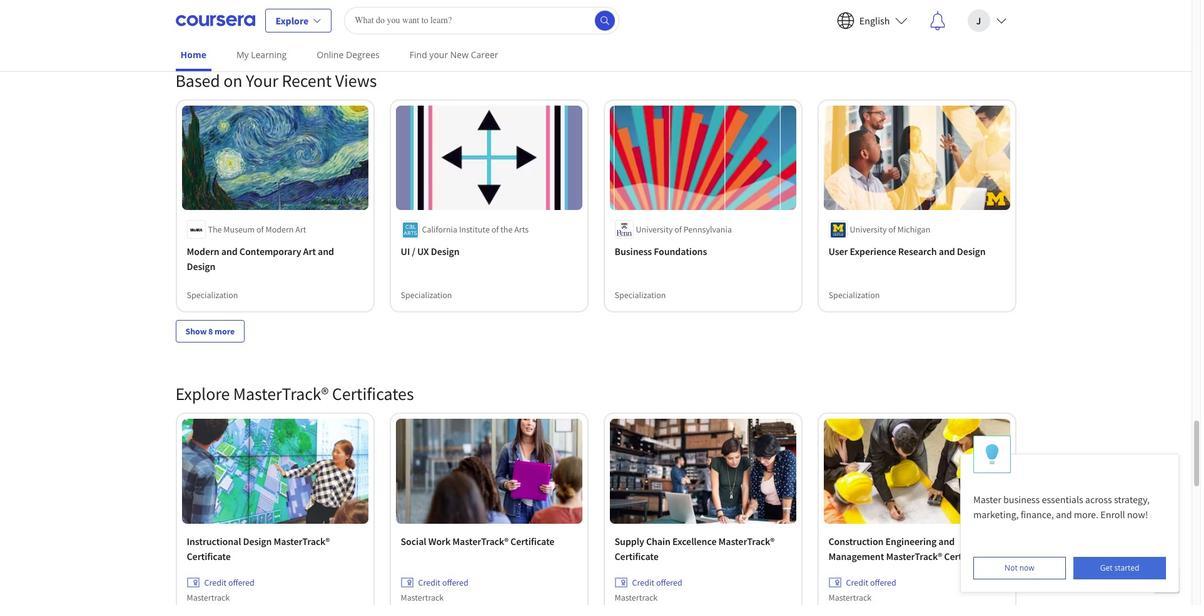 Task type: vqa. For each thing, say whether or not it's contained in the screenshot.
THE GET
yes



Task type: locate. For each thing, give the bounding box(es) containing it.
3 specialization from the left
[[615, 290, 666, 301]]

california institute of the arts
[[422, 224, 529, 236]]

design right instructional
[[243, 536, 272, 548]]

career
[[471, 49, 499, 61]]

explore
[[276, 14, 309, 27], [176, 383, 230, 406]]

lightbulb tip image
[[986, 444, 999, 466]]

management
[[829, 551, 885, 563]]

j
[[977, 14, 982, 27]]

mastertrack® inside construction engineering and management mastertrack® certificate
[[887, 551, 943, 563]]

online degrees
[[317, 49, 380, 61]]

certificates
[[332, 383, 414, 406]]

of left the michigan
[[889, 224, 896, 236]]

across
[[1086, 494, 1113, 506]]

work
[[429, 536, 451, 548]]

mastertrack for social work mastertrack® certificate
[[401, 593, 444, 604]]

university up experience
[[850, 224, 887, 236]]

4 mastertrack from the left
[[829, 593, 872, 604]]

of left the
[[492, 224, 499, 236]]

mastertrack
[[187, 593, 230, 604], [401, 593, 444, 604], [615, 593, 658, 604], [829, 593, 872, 604]]

credit offered
[[204, 578, 255, 589], [418, 578, 469, 589], [633, 578, 683, 589], [847, 578, 897, 589]]

mastertrack® inside instructional design mastertrack® certificate
[[274, 536, 330, 548]]

art
[[296, 224, 306, 236], [303, 246, 316, 258]]

3 credit from the left
[[633, 578, 655, 589]]

credit down management
[[847, 578, 869, 589]]

3 mastertrack from the left
[[615, 593, 658, 604]]

design right ux
[[431, 246, 460, 258]]

0 vertical spatial art
[[296, 224, 306, 236]]

university up 'business foundations'
[[636, 224, 673, 236]]

art inside modern and contemporary art and design
[[303, 246, 316, 258]]

now!
[[1128, 509, 1149, 521]]

credit
[[204, 578, 227, 589], [418, 578, 441, 589], [633, 578, 655, 589], [847, 578, 869, 589]]

4 offered from the left
[[871, 578, 897, 589]]

english
[[860, 14, 890, 27]]

1 horizontal spatial modern
[[266, 224, 294, 236]]

excellence
[[673, 536, 717, 548]]

0 horizontal spatial university
[[636, 224, 673, 236]]

credit down supply
[[633, 578, 655, 589]]

modern and contemporary art and design
[[187, 246, 334, 273]]

social work mastertrack® certificate
[[401, 536, 555, 548]]

and
[[221, 246, 238, 258], [318, 246, 334, 258], [939, 246, 956, 258], [1057, 509, 1073, 521], [939, 536, 955, 548]]

certificate inside instructional design mastertrack® certificate
[[187, 551, 231, 563]]

1 vertical spatial art
[[303, 246, 316, 258]]

2 mastertrack from the left
[[401, 593, 444, 604]]

modern up contemporary
[[266, 224, 294, 236]]

offered down instructional design mastertrack® certificate
[[228, 578, 255, 589]]

modern inside modern and contemporary art and design
[[187, 246, 220, 258]]

1 of from the left
[[257, 224, 264, 236]]

credit offered down work
[[418, 578, 469, 589]]

certificate
[[511, 536, 555, 548], [187, 551, 231, 563], [615, 551, 659, 563], [945, 551, 989, 563]]

1 vertical spatial explore
[[176, 383, 230, 406]]

english button
[[827, 0, 918, 40]]

of
[[257, 224, 264, 236], [492, 224, 499, 236], [675, 224, 682, 236], [889, 224, 896, 236]]

4 credit from the left
[[847, 578, 869, 589]]

3 offered from the left
[[657, 578, 683, 589]]

1 mastertrack from the left
[[187, 593, 230, 604]]

design right research
[[958, 246, 986, 258]]

chain
[[647, 536, 671, 548]]

enroll
[[1101, 509, 1126, 521]]

mastertrack down supply
[[615, 593, 658, 604]]

art up contemporary
[[296, 224, 306, 236]]

master
[[974, 494, 1002, 506]]

credit offered for work
[[418, 578, 469, 589]]

university for foundations
[[636, 224, 673, 236]]

0 vertical spatial explore
[[276, 14, 309, 27]]

1 credit offered from the left
[[204, 578, 255, 589]]

2 of from the left
[[492, 224, 499, 236]]

art right contemporary
[[303, 246, 316, 258]]

mastertrack down instructional
[[187, 593, 230, 604]]

design inside user experience research and design link
[[958, 246, 986, 258]]

specialization
[[187, 290, 238, 301], [401, 290, 452, 301], [615, 290, 666, 301], [829, 290, 880, 301]]

mastertrack®
[[233, 383, 329, 406], [274, 536, 330, 548], [453, 536, 509, 548], [719, 536, 775, 548], [887, 551, 943, 563]]

explore inside "popup button"
[[276, 14, 309, 27]]

university
[[636, 224, 673, 236], [850, 224, 887, 236]]

2 credit offered from the left
[[418, 578, 469, 589]]

1 credit from the left
[[204, 578, 227, 589]]

mastertrack for instructional design mastertrack® certificate
[[187, 593, 230, 604]]

show 8 more button
[[176, 321, 245, 343]]

university for experience
[[850, 224, 887, 236]]

show
[[186, 326, 207, 338]]

modern down the
[[187, 246, 220, 258]]

of up foundations
[[675, 224, 682, 236]]

modern
[[266, 224, 294, 236], [187, 246, 220, 258]]

design inside instructional design mastertrack® certificate
[[243, 536, 272, 548]]

more.
[[1075, 509, 1099, 521]]

offered for chain
[[657, 578, 683, 589]]

credit for construction engineering and management mastertrack® certificate
[[847, 578, 869, 589]]

mastertrack for supply chain excellence mastertrack® certificate
[[615, 593, 658, 604]]

my learning link
[[232, 41, 292, 69]]

offered down management
[[871, 578, 897, 589]]

ui / ux design
[[401, 246, 460, 258]]

find
[[410, 49, 427, 61]]

1 specialization from the left
[[187, 290, 238, 301]]

mastertrack down management
[[829, 593, 872, 604]]

and down the essentials
[[1057, 509, 1073, 521]]

credit down instructional
[[204, 578, 227, 589]]

3 of from the left
[[675, 224, 682, 236]]

1 university from the left
[[636, 224, 673, 236]]

certificate inside supply chain excellence mastertrack® certificate
[[615, 551, 659, 563]]

ui / ux design link
[[401, 244, 577, 259]]

strategy,
[[1115, 494, 1150, 506]]

offered down supply chain excellence mastertrack® certificate
[[657, 578, 683, 589]]

not
[[1005, 563, 1018, 574]]

experience
[[850, 246, 897, 258]]

0 horizontal spatial explore
[[176, 383, 230, 406]]

2 specialization from the left
[[401, 290, 452, 301]]

specialization down user
[[829, 290, 880, 301]]

credit offered down management
[[847, 578, 897, 589]]

0 horizontal spatial modern
[[187, 246, 220, 258]]

explore mastertrack® certificates collection element
[[168, 363, 1024, 606]]

construction
[[829, 536, 884, 548]]

explore mastertrack® certificates
[[176, 383, 414, 406]]

and right engineering
[[939, 536, 955, 548]]

institute
[[459, 224, 490, 236]]

1 offered from the left
[[228, 578, 255, 589]]

specialization up 8
[[187, 290, 238, 301]]

credit offered down chain
[[633, 578, 683, 589]]

1 horizontal spatial university
[[850, 224, 887, 236]]

credit down work
[[418, 578, 441, 589]]

degrees
[[346, 49, 380, 61]]

3 credit offered from the left
[[633, 578, 683, 589]]

now
[[1020, 563, 1035, 574]]

4 specialization from the left
[[829, 290, 880, 301]]

None search field
[[344, 7, 620, 34]]

2 university from the left
[[850, 224, 887, 236]]

specialization down the business
[[615, 290, 666, 301]]

and inside master business essentials across strategy, marketing, finance, and more. enroll now!
[[1057, 509, 1073, 521]]

alice element
[[961, 436, 1180, 593]]

specialization down ux
[[401, 290, 452, 301]]

4 credit offered from the left
[[847, 578, 897, 589]]

design down the
[[187, 261, 216, 273]]

mastertrack down social
[[401, 593, 444, 604]]

ui
[[401, 246, 410, 258]]

1 vertical spatial modern
[[187, 246, 220, 258]]

8
[[209, 326, 213, 338]]

my
[[237, 49, 249, 61]]

on
[[224, 69, 243, 92]]

certificate inside construction engineering and management mastertrack® certificate
[[945, 551, 989, 563]]

2 credit from the left
[[418, 578, 441, 589]]

explore for explore mastertrack® certificates
[[176, 383, 230, 406]]

1 horizontal spatial explore
[[276, 14, 309, 27]]

2 offered from the left
[[443, 578, 469, 589]]

of right museum on the top of page
[[257, 224, 264, 236]]

learning
[[251, 49, 287, 61]]

and right research
[[939, 246, 956, 258]]

credit offered down instructional
[[204, 578, 255, 589]]

essentials
[[1043, 494, 1084, 506]]

offered down work
[[443, 578, 469, 589]]



Task type: describe. For each thing, give the bounding box(es) containing it.
home
[[181, 49, 207, 61]]

business
[[1004, 494, 1041, 506]]

What do you want to learn? text field
[[344, 7, 620, 34]]

get started link
[[1074, 558, 1167, 580]]

and inside construction engineering and management mastertrack® certificate
[[939, 536, 955, 548]]

credit offered for chain
[[633, 578, 683, 589]]

j button
[[958, 0, 1017, 40]]

mastertrack® inside 'link'
[[453, 536, 509, 548]]

social work mastertrack® certificate link
[[401, 535, 577, 550]]

online
[[317, 49, 344, 61]]

contemporary
[[240, 246, 301, 258]]

engineering
[[886, 536, 937, 548]]

marketing,
[[974, 509, 1019, 521]]

museum
[[224, 224, 255, 236]]

business
[[615, 246, 652, 258]]

based on your recent views collection element
[[168, 49, 1024, 363]]

credit for instructional design mastertrack® certificate
[[204, 578, 227, 589]]

modern and contemporary art and design link
[[187, 244, 363, 274]]

pennsylvania
[[684, 224, 732, 236]]

design inside "ui / ux design" link
[[431, 246, 460, 258]]

0 vertical spatial modern
[[266, 224, 294, 236]]

views
[[335, 69, 377, 92]]

foundations
[[654, 246, 708, 258]]

master business essentials across strategy, marketing, finance, and more. enroll now!
[[974, 494, 1152, 521]]

more
[[215, 326, 235, 338]]

california
[[422, 224, 458, 236]]

based
[[176, 69, 220, 92]]

specialization for and
[[187, 290, 238, 301]]

user
[[829, 246, 849, 258]]

and right contemporary
[[318, 246, 334, 258]]

business foundations link
[[615, 244, 792, 259]]

ux
[[417, 246, 429, 258]]

university of pennsylvania
[[636, 224, 732, 236]]

show 8 more
[[186, 326, 235, 338]]

credit for social work mastertrack® certificate
[[418, 578, 441, 589]]

design inside modern and contemporary art and design
[[187, 261, 216, 273]]

credit for supply chain excellence mastertrack® certificate
[[633, 578, 655, 589]]

the
[[501, 224, 513, 236]]

recent
[[282, 69, 332, 92]]

new
[[451, 49, 469, 61]]

instructional design mastertrack® certificate link
[[187, 535, 363, 565]]

4 of from the left
[[889, 224, 896, 236]]

certificate inside 'link'
[[511, 536, 555, 548]]

supply chain excellence mastertrack® certificate link
[[615, 535, 792, 565]]

specialization for foundations
[[615, 290, 666, 301]]

my learning
[[237, 49, 287, 61]]

and down museum on the top of page
[[221, 246, 238, 258]]

michigan
[[898, 224, 931, 236]]

supply chain excellence mastertrack® certificate
[[615, 536, 775, 563]]

explore button
[[265, 8, 332, 32]]

credit offered for design
[[204, 578, 255, 589]]

construction engineering and management mastertrack® certificate
[[829, 536, 989, 563]]

the museum of modern art
[[208, 224, 306, 236]]

get
[[1101, 563, 1113, 574]]

not now
[[1005, 563, 1035, 574]]

explore for explore
[[276, 14, 309, 27]]

not now button
[[974, 558, 1067, 580]]

based on your recent views
[[176, 69, 377, 92]]

help center image
[[1160, 573, 1175, 588]]

offered for design
[[228, 578, 255, 589]]

instructional design mastertrack® certificate
[[187, 536, 330, 563]]

supply
[[615, 536, 645, 548]]

find your new career link
[[405, 41, 504, 69]]

coursera image
[[176, 10, 255, 30]]

social
[[401, 536, 427, 548]]

get started
[[1101, 563, 1140, 574]]

credit offered for engineering
[[847, 578, 897, 589]]

started
[[1115, 563, 1140, 574]]

construction engineering and management mastertrack® certificate link
[[829, 535, 1006, 565]]

home link
[[176, 41, 212, 71]]

specialization for experience
[[829, 290, 880, 301]]

online degrees link
[[312, 41, 385, 69]]

/
[[412, 246, 416, 258]]

arts
[[515, 224, 529, 236]]

your
[[246, 69, 279, 92]]

mastertrack® inside supply chain excellence mastertrack® certificate
[[719, 536, 775, 548]]

the
[[208, 224, 222, 236]]

your
[[430, 49, 448, 61]]

business foundations
[[615, 246, 708, 258]]

instructional
[[187, 536, 241, 548]]

user experience research and design
[[829, 246, 986, 258]]

offered for engineering
[[871, 578, 897, 589]]

research
[[899, 246, 938, 258]]

specialization for /
[[401, 290, 452, 301]]

user experience research and design link
[[829, 244, 1006, 259]]

mastertrack for construction engineering and management mastertrack® certificate
[[829, 593, 872, 604]]

finance,
[[1021, 509, 1055, 521]]

offered for work
[[443, 578, 469, 589]]

find your new career
[[410, 49, 499, 61]]

university of michigan
[[850, 224, 931, 236]]



